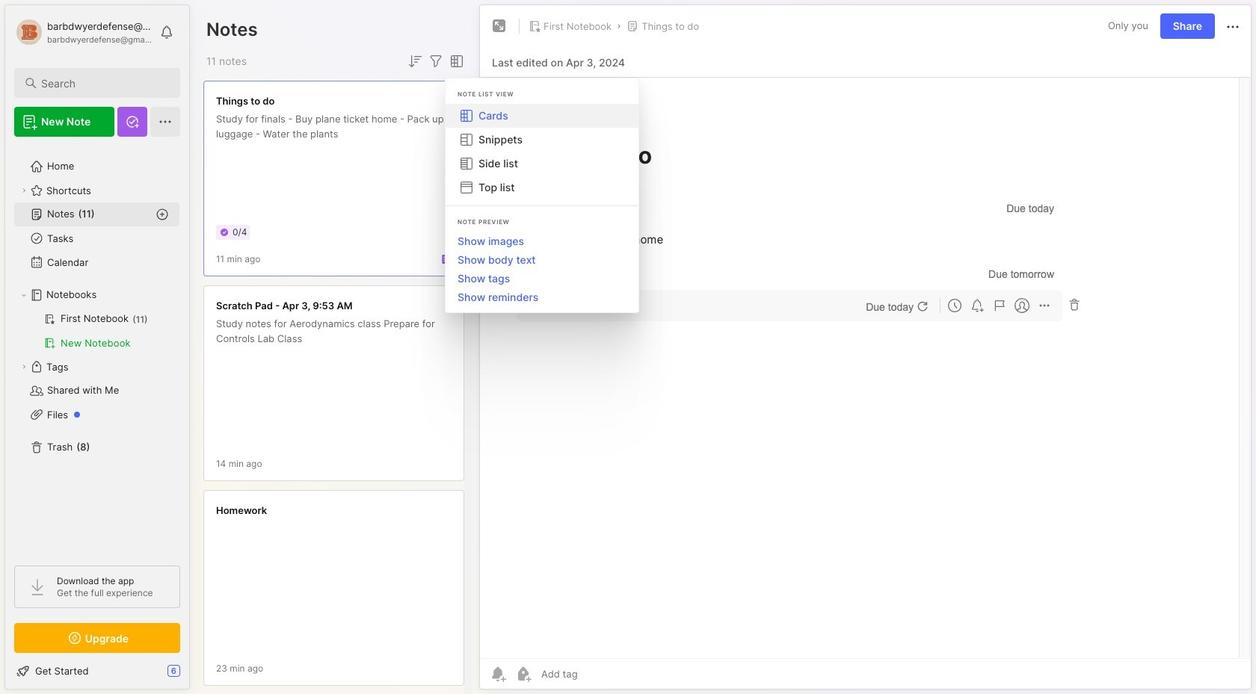 Task type: describe. For each thing, give the bounding box(es) containing it.
note window element
[[479, 4, 1252, 694]]

Note Editor text field
[[480, 77, 1251, 659]]

More actions field
[[1224, 17, 1242, 36]]

1 dropdown list menu from the top
[[446, 104, 639, 200]]

Help and Learning task checklist field
[[5, 659, 189, 683]]

Account field
[[14, 17, 153, 47]]

expand note image
[[490, 17, 508, 35]]

expand notebooks image
[[19, 291, 28, 300]]

Sort options field
[[406, 52, 424, 70]]

tree inside main element
[[5, 146, 189, 553]]

click to collapse image
[[189, 667, 200, 685]]

none search field inside main element
[[41, 74, 167, 92]]



Task type: locate. For each thing, give the bounding box(es) containing it.
2 dropdown list menu from the top
[[446, 232, 639, 307]]

1 vertical spatial dropdown list menu
[[446, 232, 639, 307]]

more actions image
[[1224, 18, 1242, 36]]

0 vertical spatial dropdown list menu
[[446, 104, 639, 200]]

Add tag field
[[540, 668, 653, 681]]

View options field
[[445, 52, 466, 70]]

add filters image
[[427, 52, 445, 70]]

menu item
[[446, 104, 639, 128]]

Add filters field
[[427, 52, 445, 70]]

group
[[14, 307, 179, 355]]

Search text field
[[41, 76, 167, 90]]

group inside tree
[[14, 307, 179, 355]]

dropdown list menu
[[446, 104, 639, 200], [446, 232, 639, 307]]

None search field
[[41, 74, 167, 92]]

add tag image
[[514, 665, 532, 683]]

tree
[[5, 146, 189, 553]]

add a reminder image
[[489, 665, 507, 683]]

main element
[[0, 0, 194, 695]]

expand tags image
[[19, 363, 28, 372]]



Task type: vqa. For each thing, say whether or not it's contained in the screenshot.
1st THE "DROPDOWN LIST" menu from the bottom
yes



